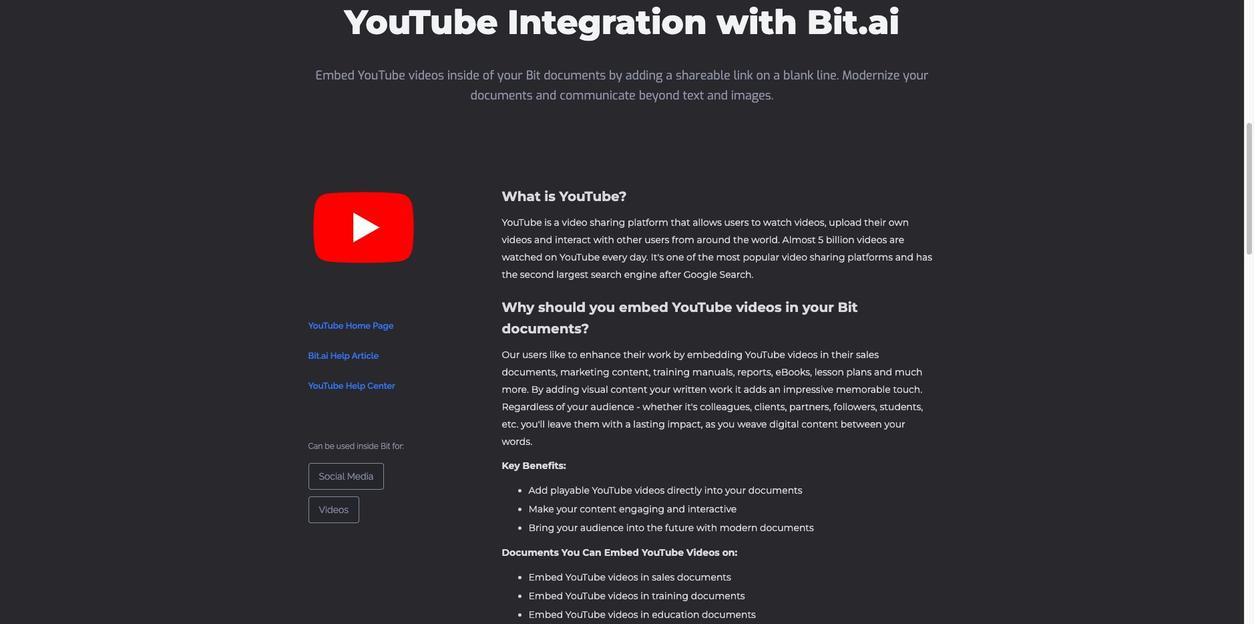 Task type: vqa. For each thing, say whether or not it's contained in the screenshot.
the Lesson Plan
no



Task type: locate. For each thing, give the bounding box(es) containing it.
0 horizontal spatial video
[[562, 217, 588, 229]]

users up around
[[725, 217, 749, 229]]

0 vertical spatial training
[[654, 366, 690, 378]]

their up content,
[[624, 349, 646, 361]]

youtube home page link
[[308, 309, 419, 339]]

integration
[[508, 2, 707, 43]]

1 vertical spatial of
[[687, 251, 696, 263]]

audience down visual at the left
[[591, 401, 635, 413]]

1 horizontal spatial bit.ai
[[808, 2, 900, 43]]

why
[[502, 299, 535, 315]]

0 horizontal spatial on
[[545, 251, 558, 263]]

with
[[717, 2, 798, 43], [594, 234, 615, 246], [602, 418, 623, 430], [697, 522, 718, 534]]

leave
[[548, 418, 572, 430]]

plans
[[847, 366, 872, 378]]

their up lesson
[[832, 349, 854, 361]]

youtube integration with bit.ai
[[345, 2, 900, 43]]

into down the engaging
[[627, 522, 645, 534]]

1 vertical spatial sales
[[652, 571, 675, 583]]

videos inside embed youtube videos inside of your bit documents by adding a shareable link on a blank line. modernize your documents and communicate beyond text and images.
[[409, 67, 444, 84]]

video down almost
[[782, 251, 808, 263]]

0 vertical spatial on
[[757, 67, 771, 84]]

work up content,
[[648, 349, 671, 361]]

you inside why should you embed youtube videos in your bit documents?
[[590, 299, 616, 315]]

0 vertical spatial adding
[[626, 67, 663, 84]]

2 list from the top
[[502, 568, 937, 624]]

2 horizontal spatial their
[[865, 217, 887, 229]]

around
[[697, 234, 731, 246]]

on inside embed youtube videos inside of your bit documents by adding a shareable link on a blank line. modernize your documents and communicate beyond text and images.
[[757, 67, 771, 84]]

1 horizontal spatial by
[[674, 349, 685, 361]]

communicate
[[560, 88, 636, 104]]

1 vertical spatial can
[[583, 547, 602, 559]]

documents you can embed youtube videos on:
[[502, 547, 738, 559]]

with inside our users like to enhance their work by embedding youtube videos in their sales documents, marketing content, training manuals, reports, ebooks, lesson plans and much more. by adding visual content your written work it adds an impressive memorable touch. regardless of your audience - whether it's colleagues, clients, partners, followers, students, etc. you'll leave them with a lasting impact, as you weave digital content between your words.
[[602, 418, 623, 430]]

0 vertical spatial by
[[609, 67, 623, 84]]

list containing add playable youtube videos directly into your documents
[[502, 481, 937, 537]]

0 horizontal spatial to
[[568, 349, 578, 361]]

0 horizontal spatial users
[[523, 349, 547, 361]]

for:
[[393, 442, 404, 451]]

video
[[562, 217, 588, 229], [782, 251, 808, 263]]

videos,
[[795, 217, 827, 229]]

1 vertical spatial bit
[[838, 299, 858, 315]]

your
[[498, 67, 523, 84], [904, 67, 929, 84], [803, 299, 834, 315], [650, 384, 671, 396], [568, 401, 589, 413], [885, 418, 906, 430], [726, 484, 746, 496], [557, 503, 578, 515], [557, 522, 578, 534]]

1 horizontal spatial sharing
[[810, 251, 846, 263]]

list up on:
[[502, 481, 937, 537]]

2 vertical spatial of
[[556, 401, 565, 413]]

users up it's
[[645, 234, 670, 246]]

is down what is youtube?
[[545, 217, 552, 229]]

with down interactive
[[697, 522, 718, 534]]

their left own
[[865, 217, 887, 229]]

inside
[[448, 67, 480, 84], [357, 442, 379, 451]]

1 horizontal spatial videos
[[687, 547, 720, 559]]

youtube
[[345, 2, 498, 43], [358, 67, 406, 84], [502, 217, 542, 229], [560, 251, 600, 263], [673, 299, 733, 315], [308, 321, 344, 331], [746, 349, 786, 361], [308, 381, 344, 391], [592, 484, 633, 496], [642, 547, 684, 559], [566, 571, 606, 583], [566, 590, 606, 602], [566, 609, 606, 621]]

training
[[654, 366, 690, 378], [652, 590, 689, 602]]

1 horizontal spatial inside
[[448, 67, 480, 84]]

youtube inside why should you embed youtube videos in your bit documents?
[[673, 299, 733, 315]]

training up the written
[[654, 366, 690, 378]]

lasting
[[634, 418, 665, 430]]

what is youtube?
[[502, 188, 627, 204]]

youtube integration | bit.ai image
[[308, 172, 419, 283]]

0 vertical spatial videos
[[319, 505, 349, 515]]

and
[[536, 88, 557, 104], [708, 88, 728, 104], [535, 234, 553, 246], [896, 251, 914, 263], [875, 366, 893, 378], [667, 503, 686, 515]]

on
[[757, 67, 771, 84], [545, 251, 558, 263]]

embed
[[316, 67, 355, 84], [605, 547, 639, 559], [529, 571, 563, 583], [529, 590, 563, 602], [529, 609, 563, 621]]

audience
[[591, 401, 635, 413], [581, 522, 624, 534]]

has
[[917, 251, 933, 263]]

after
[[660, 269, 682, 281]]

audience inside add playable youtube videos directly into your documents make your content engaging and interactive bring your audience into the future with modern documents
[[581, 522, 624, 534]]

on right the link
[[757, 67, 771, 84]]

videos inside "link"
[[319, 505, 349, 515]]

by
[[609, 67, 623, 84], [674, 349, 685, 361]]

used
[[337, 442, 355, 451]]

1 horizontal spatial adding
[[626, 67, 663, 84]]

0 horizontal spatial work
[[648, 349, 671, 361]]

1 horizontal spatial to
[[752, 217, 761, 229]]

and inside our users like to enhance their work by embedding youtube videos in their sales documents, marketing content, training manuals, reports, ebooks, lesson plans and much more. by adding visual content your written work it adds an impressive memorable touch. regardless of your audience - whether it's colleagues, clients, partners, followers, students, etc. you'll leave them with a lasting impact, as you weave digital content between your words.
[[875, 366, 893, 378]]

day.
[[630, 251, 649, 263]]

the up most
[[734, 234, 750, 246]]

you right "as"
[[718, 418, 735, 430]]

work left 'it' at the bottom of the page
[[710, 384, 733, 396]]

by up "communicate"
[[609, 67, 623, 84]]

0 vertical spatial bit
[[526, 67, 541, 84]]

adding right "by" in the bottom of the page
[[546, 384, 580, 396]]

is inside youtube is a video sharing platform that allows users to watch videos, upload their own videos and interact with other users from around the world. almost 5 billion videos are watched on youtube every day. it's one of the most popular video sharing platforms and has the second largest search engine after google search.
[[545, 217, 552, 229]]

1 horizontal spatial can
[[583, 547, 602, 559]]

0 horizontal spatial their
[[624, 349, 646, 361]]

sales
[[857, 349, 879, 361], [652, 571, 675, 583]]

1 horizontal spatial sales
[[857, 349, 879, 361]]

content,
[[612, 366, 651, 378]]

1 list from the top
[[502, 481, 937, 537]]

0 vertical spatial of
[[483, 67, 494, 84]]

0 vertical spatial inside
[[448, 67, 480, 84]]

content down 'partners,'
[[802, 418, 839, 430]]

you down "search"
[[590, 299, 616, 315]]

in inside our users like to enhance their work by embedding youtube videos in their sales documents, marketing content, training manuals, reports, ebooks, lesson plans and much more. by adding visual content your written work it adds an impressive memorable touch. regardless of your audience - whether it's colleagues, clients, partners, followers, students, etc. you'll leave them with a lasting impact, as you weave digital content between your words.
[[821, 349, 830, 361]]

the inside add playable youtube videos directly into your documents make your content engaging and interactive bring your audience into the future with modern documents
[[647, 522, 663, 534]]

sales up plans at the bottom of the page
[[857, 349, 879, 361]]

own
[[889, 217, 910, 229]]

2 is from the top
[[545, 217, 552, 229]]

of inside embed youtube videos inside of your bit documents by adding a shareable link on a blank line. modernize your documents and communicate beyond text and images.
[[483, 67, 494, 84]]

bit.ai up modernize
[[808, 2, 900, 43]]

1 vertical spatial on
[[545, 251, 558, 263]]

with up every
[[594, 234, 615, 246]]

1 vertical spatial videos
[[687, 547, 720, 559]]

training up education
[[652, 590, 689, 602]]

article
[[352, 351, 379, 361]]

inside inside embed youtube videos inside of your bit documents by adding a shareable link on a blank line. modernize your documents and communicate beyond text and images.
[[448, 67, 480, 84]]

1 vertical spatial into
[[627, 522, 645, 534]]

2 vertical spatial content
[[580, 503, 617, 515]]

1 vertical spatial you
[[718, 418, 735, 430]]

1 vertical spatial is
[[545, 217, 552, 229]]

google
[[684, 269, 718, 281]]

1 vertical spatial help
[[346, 381, 366, 391]]

adding up 'beyond'
[[626, 67, 663, 84]]

sharing down 5
[[810, 251, 846, 263]]

to right like
[[568, 349, 578, 361]]

0 vertical spatial can
[[308, 442, 323, 451]]

1 horizontal spatial bit
[[526, 67, 541, 84]]

1 vertical spatial content
[[802, 418, 839, 430]]

1 vertical spatial users
[[645, 234, 670, 246]]

0 vertical spatial sharing
[[590, 217, 626, 229]]

1 vertical spatial list
[[502, 568, 937, 624]]

their inside youtube is a video sharing platform that allows users to watch videos, upload their own videos and interact with other users from around the world. almost 5 billion videos are watched on youtube every day. it's one of the most popular video sharing platforms and has the second largest search engine after google search.
[[865, 217, 887, 229]]

their
[[865, 217, 887, 229], [624, 349, 646, 361], [832, 349, 854, 361]]

work
[[648, 349, 671, 361], [710, 384, 733, 396]]

sharing up 'other'
[[590, 217, 626, 229]]

social media link
[[308, 463, 385, 490]]

0 horizontal spatial bit
[[381, 442, 391, 451]]

interact
[[555, 234, 591, 246]]

videos inside why should you embed youtube videos in your bit documents?
[[737, 299, 782, 315]]

help left center
[[346, 381, 366, 391]]

0 horizontal spatial you
[[590, 299, 616, 315]]

help left article
[[331, 351, 350, 361]]

center
[[368, 381, 396, 391]]

1 vertical spatial by
[[674, 349, 685, 361]]

social media
[[319, 471, 374, 482]]

are
[[890, 234, 905, 246]]

allows
[[693, 217, 722, 229]]

you'll
[[521, 418, 545, 430]]

1 vertical spatial bit.ai
[[308, 351, 328, 361]]

1 vertical spatial training
[[652, 590, 689, 602]]

0 horizontal spatial inside
[[357, 442, 379, 451]]

inside for bit
[[357, 442, 379, 451]]

can right you
[[583, 547, 602, 559]]

1 vertical spatial inside
[[357, 442, 379, 451]]

partners,
[[790, 401, 832, 413]]

search.
[[720, 269, 754, 281]]

1 horizontal spatial their
[[832, 349, 854, 361]]

to up world.
[[752, 217, 761, 229]]

manuals,
[[693, 366, 735, 378]]

1 vertical spatial adding
[[546, 384, 580, 396]]

list down on:
[[502, 568, 937, 624]]

on up second
[[545, 251, 558, 263]]

is right what
[[545, 188, 556, 204]]

as
[[706, 418, 716, 430]]

page
[[373, 321, 394, 331]]

0 vertical spatial to
[[752, 217, 761, 229]]

0 vertical spatial into
[[705, 484, 723, 496]]

add
[[529, 484, 548, 496]]

clients,
[[755, 401, 787, 413]]

adding
[[626, 67, 663, 84], [546, 384, 580, 396]]

with inside add playable youtube videos directly into your documents make your content engaging and interactive bring your audience into the future with modern documents
[[697, 522, 718, 534]]

from
[[672, 234, 695, 246]]

benefits:
[[523, 460, 566, 472]]

bit.ai down youtube home page
[[308, 351, 328, 361]]

with right them
[[602, 418, 623, 430]]

sales inside our users like to enhance their work by embedding youtube videos in their sales documents, marketing content, training manuals, reports, ebooks, lesson plans and much more. by adding visual content your written work it adds an impressive memorable touch. regardless of your audience - whether it's colleagues, clients, partners, followers, students, etc. you'll leave them with a lasting impact, as you weave digital content between your words.
[[857, 349, 879, 361]]

youtube home page
[[308, 321, 394, 331]]

0 horizontal spatial by
[[609, 67, 623, 84]]

0 horizontal spatial of
[[483, 67, 494, 84]]

0 vertical spatial you
[[590, 299, 616, 315]]

content down the playable
[[580, 503, 617, 515]]

0 horizontal spatial sales
[[652, 571, 675, 583]]

1 vertical spatial sharing
[[810, 251, 846, 263]]

link
[[734, 67, 754, 84]]

and up watched
[[535, 234, 553, 246]]

-
[[637, 401, 641, 413]]

1 is from the top
[[545, 188, 556, 204]]

1 vertical spatial audience
[[581, 522, 624, 534]]

1 vertical spatial to
[[568, 349, 578, 361]]

embed inside embed youtube videos inside of your bit documents by adding a shareable link on a blank line. modernize your documents and communicate beyond text and images.
[[316, 67, 355, 84]]

1 horizontal spatial you
[[718, 418, 735, 430]]

it's
[[651, 251, 664, 263]]

media
[[347, 471, 374, 482]]

into up interactive
[[705, 484, 723, 496]]

sales up education
[[652, 571, 675, 583]]

list containing embed youtube videos in sales documents
[[502, 568, 937, 624]]

1 horizontal spatial video
[[782, 251, 808, 263]]

a left lasting
[[626, 418, 631, 430]]

0 vertical spatial sales
[[857, 349, 879, 361]]

users inside our users like to enhance their work by embedding youtube videos in their sales documents, marketing content, training manuals, reports, ebooks, lesson plans and much more. by adding visual content your written work it adds an impressive memorable touch. regardless of your audience - whether it's colleagues, clients, partners, followers, students, etc. you'll leave them with a lasting impact, as you weave digital content between your words.
[[523, 349, 547, 361]]

0 vertical spatial list
[[502, 481, 937, 537]]

documents?
[[502, 321, 590, 337]]

1 horizontal spatial on
[[757, 67, 771, 84]]

the up google
[[698, 251, 714, 263]]

2 horizontal spatial users
[[725, 217, 749, 229]]

documents
[[544, 67, 606, 84], [471, 88, 533, 104], [749, 484, 803, 496], [760, 522, 814, 534], [678, 571, 732, 583], [691, 590, 746, 602], [702, 609, 756, 621]]

0 horizontal spatial adding
[[546, 384, 580, 396]]

by left embedding
[[674, 349, 685, 361]]

is
[[545, 188, 556, 204], [545, 217, 552, 229]]

video up "interact"
[[562, 217, 588, 229]]

marketing
[[561, 366, 610, 378]]

the down the engaging
[[647, 522, 663, 534]]

and right plans at the bottom of the page
[[875, 366, 893, 378]]

0 vertical spatial help
[[331, 351, 350, 361]]

can left be
[[308, 442, 323, 451]]

by inside embed youtube videos inside of your bit documents by adding a shareable link on a blank line. modernize your documents and communicate beyond text and images.
[[609, 67, 623, 84]]

0 vertical spatial audience
[[591, 401, 635, 413]]

audience up 'documents you can embed youtube videos on:'
[[581, 522, 624, 534]]

regardless
[[502, 401, 554, 413]]

2 vertical spatial bit
[[381, 442, 391, 451]]

users up documents,
[[523, 349, 547, 361]]

2 horizontal spatial bit
[[838, 299, 858, 315]]

weave
[[738, 418, 767, 430]]

videos left on:
[[687, 547, 720, 559]]

0 horizontal spatial videos
[[319, 505, 349, 515]]

0 vertical spatial work
[[648, 349, 671, 361]]

training inside embed youtube videos in sales documents embed youtube videos in training documents embed youtube videos in education documents
[[652, 590, 689, 602]]

1 horizontal spatial work
[[710, 384, 733, 396]]

you
[[590, 299, 616, 315], [718, 418, 735, 430]]

1 horizontal spatial of
[[556, 401, 565, 413]]

and up future
[[667, 503, 686, 515]]

videos down social
[[319, 505, 349, 515]]

an
[[769, 384, 781, 396]]

2 horizontal spatial of
[[687, 251, 696, 263]]

list
[[502, 481, 937, 537], [502, 568, 937, 624]]

content down content,
[[611, 384, 648, 396]]

watched
[[502, 251, 543, 263]]

billion
[[826, 234, 855, 246]]

2 vertical spatial users
[[523, 349, 547, 361]]

0 vertical spatial video
[[562, 217, 588, 229]]

0 vertical spatial is
[[545, 188, 556, 204]]

a up "interact"
[[554, 217, 560, 229]]

engine
[[625, 269, 657, 281]]



Task type: describe. For each thing, give the bounding box(es) containing it.
largest
[[557, 269, 589, 281]]

you inside our users like to enhance their work by embedding youtube videos in their sales documents, marketing content, training manuals, reports, ebooks, lesson plans and much more. by adding visual content your written work it adds an impressive memorable touch. regardless of your audience - whether it's colleagues, clients, partners, followers, students, etc. you'll leave them with a lasting impact, as you weave digital content between your words.
[[718, 418, 735, 430]]

social
[[319, 471, 345, 482]]

popular
[[743, 251, 780, 263]]

modernize
[[843, 67, 900, 84]]

much
[[895, 366, 923, 378]]

videos inside our users like to enhance their work by embedding youtube videos in their sales documents, marketing content, training manuals, reports, ebooks, lesson plans and much more. by adding visual content your written work it adds an impressive memorable touch. regardless of your audience - whether it's colleagues, clients, partners, followers, students, etc. you'll leave them with a lasting impact, as you weave digital content between your words.
[[788, 349, 818, 361]]

one
[[667, 251, 685, 263]]

almost
[[783, 234, 816, 246]]

words.
[[502, 436, 533, 448]]

modern
[[720, 522, 758, 534]]

embedding
[[688, 349, 743, 361]]

help for center
[[346, 381, 366, 391]]

videos inside add playable youtube videos directly into your documents make your content engaging and interactive bring your audience into the future with modern documents
[[635, 484, 665, 496]]

documents
[[502, 547, 559, 559]]

digital
[[770, 418, 800, 430]]

with inside youtube is a video sharing platform that allows users to watch videos, upload their own videos and interact with other users from around the world. almost 5 billion videos are watched on youtube every day. it's one of the most popular video sharing platforms and has the second largest search engine after google search.
[[594, 234, 615, 246]]

them
[[574, 418, 600, 430]]

why should you embed youtube videos in your bit documents?
[[502, 299, 858, 337]]

is for what
[[545, 188, 556, 204]]

bit inside why should you embed youtube videos in your bit documents?
[[838, 299, 858, 315]]

most
[[717, 251, 741, 263]]

your inside why should you embed youtube videos in your bit documents?
[[803, 299, 834, 315]]

second
[[520, 269, 554, 281]]

a left the blank
[[774, 67, 781, 84]]

a inside youtube is a video sharing platform that allows users to watch videos, upload their own videos and interact with other users from around the world. almost 5 billion videos are watched on youtube every day. it's one of the most popular video sharing platforms and has the second largest search engine after google search.
[[554, 217, 560, 229]]

should
[[539, 299, 586, 315]]

sales inside embed youtube videos in sales documents embed youtube videos in training documents embed youtube videos in education documents
[[652, 571, 675, 583]]

youtube help center
[[308, 381, 396, 391]]

directly
[[668, 484, 702, 496]]

home
[[346, 321, 371, 331]]

and left "communicate"
[[536, 88, 557, 104]]

bring
[[529, 522, 555, 534]]

search
[[591, 269, 622, 281]]

and right text on the right
[[708, 88, 728, 104]]

be
[[325, 442, 335, 451]]

0 horizontal spatial sharing
[[590, 217, 626, 229]]

it's
[[685, 401, 698, 413]]

and down are
[[896, 251, 914, 263]]

to inside our users like to enhance their work by embedding youtube videos in their sales documents, marketing content, training manuals, reports, ebooks, lesson plans and much more. by adding visual content your written work it adds an impressive memorable touch. regardless of your audience - whether it's colleagues, clients, partners, followers, students, etc. you'll leave them with a lasting impact, as you weave digital content between your words.
[[568, 349, 578, 361]]

shareable
[[676, 67, 731, 84]]

by inside our users like to enhance their work by embedding youtube videos in their sales documents, marketing content, training manuals, reports, ebooks, lesson plans and much more. by adding visual content your written work it adds an impressive memorable touch. regardless of your audience - whether it's colleagues, clients, partners, followers, students, etc. you'll leave them with a lasting impact, as you weave digital content between your words.
[[674, 349, 685, 361]]

videos link
[[308, 496, 360, 523]]

embed youtube videos inside of your bit documents by adding a shareable link on a blank line. modernize your documents and communicate beyond text and images.
[[316, 67, 929, 104]]

enhance
[[580, 349, 621, 361]]

1 horizontal spatial into
[[705, 484, 723, 496]]

world.
[[752, 234, 780, 246]]

adding inside embed youtube videos inside of your bit documents by adding a shareable link on a blank line. modernize your documents and communicate beyond text and images.
[[626, 67, 663, 84]]

reports,
[[738, 366, 774, 378]]

make
[[529, 503, 554, 515]]

youtube?
[[560, 188, 627, 204]]

key benefits:
[[502, 460, 566, 472]]

in inside why should you embed youtube videos in your bit documents?
[[786, 299, 799, 315]]

help for article
[[331, 351, 350, 361]]

by
[[532, 384, 544, 396]]

1 vertical spatial work
[[710, 384, 733, 396]]

you
[[562, 547, 580, 559]]

on inside youtube is a video sharing platform that allows users to watch videos, upload their own videos and interact with other users from around the world. almost 5 billion videos are watched on youtube every day. it's one of the most popular video sharing platforms and has the second largest search engine after google search.
[[545, 251, 558, 263]]

our
[[502, 349, 520, 361]]

whether
[[643, 401, 683, 413]]

training inside our users like to enhance their work by embedding youtube videos in their sales documents, marketing content, training manuals, reports, ebooks, lesson plans and much more. by adding visual content your written work it adds an impressive memorable touch. regardless of your audience - whether it's colleagues, clients, partners, followers, students, etc. you'll leave them with a lasting impact, as you weave digital content between your words.
[[654, 366, 690, 378]]

embed youtube videos in sales documents embed youtube videos in training documents embed youtube videos in education documents
[[529, 571, 756, 621]]

our users like to enhance their work by embedding youtube videos in their sales documents, marketing content, training manuals, reports, ebooks, lesson plans and much more. by adding visual content your written work it adds an impressive memorable touch. regardless of your audience - whether it's colleagues, clients, partners, followers, students, etc. you'll leave them with a lasting impact, as you weave digital content between your words.
[[502, 349, 924, 448]]

blank
[[784, 67, 814, 84]]

on:
[[723, 547, 738, 559]]

0 vertical spatial content
[[611, 384, 648, 396]]

engaging
[[619, 503, 665, 515]]

0 vertical spatial users
[[725, 217, 749, 229]]

platform
[[628, 217, 669, 229]]

audience inside our users like to enhance their work by embedding youtube videos in their sales documents, marketing content, training manuals, reports, ebooks, lesson plans and much more. by adding visual content your written work it adds an impressive memorable touch. regardless of your audience - whether it's colleagues, clients, partners, followers, students, etc. you'll leave them with a lasting impact, as you weave digital content between your words.
[[591, 401, 635, 413]]

text
[[683, 88, 704, 104]]

0 horizontal spatial bit.ai
[[308, 351, 328, 361]]

can be used inside bit for:
[[308, 442, 404, 451]]

beyond
[[639, 88, 680, 104]]

0 vertical spatial bit.ai
[[808, 2, 900, 43]]

youtube inside our users like to enhance their work by embedding youtube videos in their sales documents, marketing content, training manuals, reports, ebooks, lesson plans and much more. by adding visual content your written work it adds an impressive memorable touch. regardless of your audience - whether it's colleagues, clients, partners, followers, students, etc. you'll leave them with a lasting impact, as you weave digital content between your words.
[[746, 349, 786, 361]]

education
[[652, 609, 700, 621]]

1 horizontal spatial users
[[645, 234, 670, 246]]

upload
[[829, 217, 862, 229]]

documents,
[[502, 366, 558, 378]]

the down watched
[[502, 269, 518, 281]]

youtube help center link
[[308, 370, 419, 400]]

of inside youtube is a video sharing platform that allows users to watch videos, upload their own videos and interact with other users from around the world. almost 5 billion videos are watched on youtube every day. it's one of the most popular video sharing platforms and has the second largest search engine after google search.
[[687, 251, 696, 263]]

to inside youtube is a video sharing platform that allows users to watch videos, upload their own videos and interact with other users from around the world. almost 5 billion videos are watched on youtube every day. it's one of the most popular video sharing platforms and has the second largest search engine after google search.
[[752, 217, 761, 229]]

bit.ai help article
[[308, 351, 379, 361]]

embed
[[619, 299, 669, 315]]

other
[[617, 234, 643, 246]]

bit.ai help article link
[[308, 339, 419, 370]]

adds
[[744, 384, 767, 396]]

and inside add playable youtube videos directly into your documents make your content engaging and interactive bring your audience into the future with modern documents
[[667, 503, 686, 515]]

a inside our users like to enhance their work by embedding youtube videos in their sales documents, marketing content, training manuals, reports, ebooks, lesson plans and much more. by adding visual content your written work it adds an impressive memorable touch. regardless of your audience - whether it's colleagues, clients, partners, followers, students, etc. you'll leave them with a lasting impact, as you weave digital content between your words.
[[626, 418, 631, 430]]

content inside add playable youtube videos directly into your documents make your content engaging and interactive bring your audience into the future with modern documents
[[580, 503, 617, 515]]

inside for of
[[448, 67, 480, 84]]

watch
[[764, 217, 793, 229]]

line.
[[817, 67, 840, 84]]

colleagues,
[[700, 401, 752, 413]]

youtube is a video sharing platform that allows users to watch videos, upload their own videos and interact with other users from around the world. almost 5 billion videos are watched on youtube every day. it's one of the most popular video sharing platforms and has the second largest search engine after google search.
[[502, 217, 933, 281]]

1 vertical spatial video
[[782, 251, 808, 263]]

bit inside embed youtube videos inside of your bit documents by adding a shareable link on a blank line. modernize your documents and communicate beyond text and images.
[[526, 67, 541, 84]]

youtube inside add playable youtube videos directly into your documents make your content engaging and interactive bring your audience into the future with modern documents
[[592, 484, 633, 496]]

etc.
[[502, 418, 519, 430]]

impressive
[[784, 384, 834, 396]]

impact,
[[668, 418, 703, 430]]

a up 'beyond'
[[666, 67, 673, 84]]

visual
[[582, 384, 609, 396]]

platforms
[[848, 251, 893, 263]]

playable
[[551, 484, 590, 496]]

with up the link
[[717, 2, 798, 43]]

5
[[819, 234, 824, 246]]

0 horizontal spatial can
[[308, 442, 323, 451]]

youtube inside embed youtube videos inside of your bit documents by adding a shareable link on a blank line. modernize your documents and communicate beyond text and images.
[[358, 67, 406, 84]]

is for youtube
[[545, 217, 552, 229]]

lesson
[[815, 366, 845, 378]]

0 horizontal spatial into
[[627, 522, 645, 534]]

touch.
[[894, 384, 923, 396]]

every
[[603, 251, 628, 263]]

followers,
[[834, 401, 878, 413]]

adding inside our users like to enhance their work by embedding youtube videos in their sales documents, marketing content, training manuals, reports, ebooks, lesson plans and much more. by adding visual content your written work it adds an impressive memorable touch. regardless of your audience - whether it's colleagues, clients, partners, followers, students, etc. you'll leave them with a lasting impact, as you weave digital content between your words.
[[546, 384, 580, 396]]

of inside our users like to enhance their work by embedding youtube videos in their sales documents, marketing content, training manuals, reports, ebooks, lesson plans and much more. by adding visual content your written work it adds an impressive memorable touch. regardless of your audience - whether it's colleagues, clients, partners, followers, students, etc. you'll leave them with a lasting impact, as you weave digital content between your words.
[[556, 401, 565, 413]]



